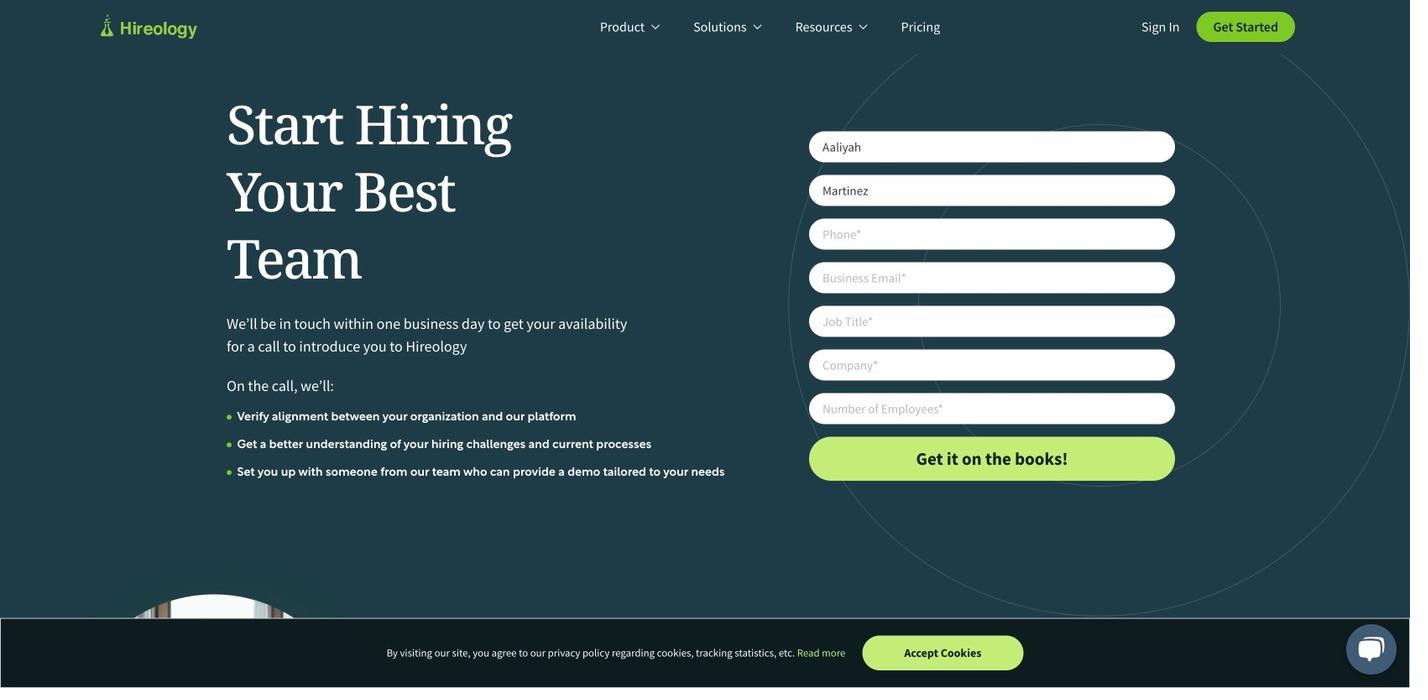 Task type: describe. For each thing, give the bounding box(es) containing it.
chat widget region
[[1327, 608, 1411, 689]]

Phone* telephone field
[[809, 219, 1176, 250]]

Job Title* text field
[[809, 306, 1176, 337]]

1 circle image from the top
[[227, 415, 233, 420]]



Task type: locate. For each thing, give the bounding box(es) containing it.
Number of Employees* number field
[[809, 393, 1176, 424]]

menu bar
[[420, 10, 1125, 44]]

circle image
[[227, 471, 233, 476]]

circle image
[[227, 415, 233, 420], [227, 443, 233, 448]]

Company* text field
[[809, 350, 1176, 381]]

None submit
[[809, 437, 1176, 481]]

2 circle image from the top
[[227, 443, 233, 448]]

Business Email* email field
[[809, 262, 1176, 293]]

Last Name* text field
[[809, 175, 1176, 206]]

0 vertical spatial circle image
[[227, 415, 233, 420]]

First Name* text field
[[809, 131, 1176, 162]]

1 vertical spatial circle image
[[227, 443, 233, 448]]



